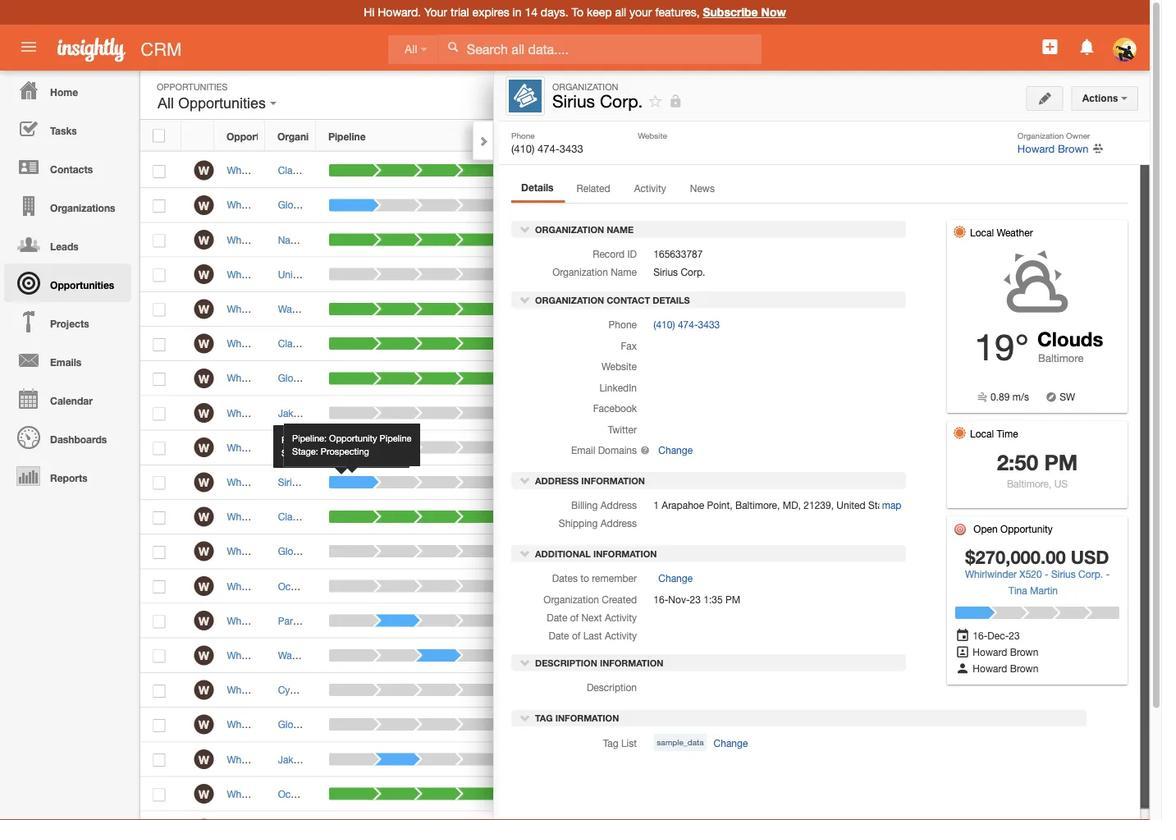 Task type: locate. For each thing, give the bounding box(es) containing it.
1 vertical spatial your
[[910, 216, 936, 227]]

all inside "button"
[[158, 95, 174, 112]]

1 16-nov-23 cell from the top
[[604, 257, 715, 292]]

1 usd $‎300,000.00 from the top
[[779, 165, 857, 176]]

nov- for whirlybird t200 - globex, hong kong - terry thomas
[[631, 719, 653, 730]]

sample_data up 'tags'
[[930, 288, 977, 297]]

whirlybird for whirlybird t200 - oceanic airlines - mark sakda
[[227, 788, 271, 800]]

8 w link from the top
[[194, 403, 214, 423]]

whirlybird for whirlybird t200 - cyberdyne systems corp. - nicole gomez
[[227, 684, 271, 696]]

1 whirligig from the top
[[227, 165, 265, 176]]

1 vertical spatial 21-nov-23
[[617, 719, 664, 730]]

follow image for terry
[[830, 718, 845, 733]]

None checkbox
[[153, 129, 165, 142], [153, 200, 165, 213], [153, 234, 165, 247], [153, 304, 165, 317], [153, 338, 165, 351], [153, 373, 165, 386], [153, 442, 165, 455], [153, 477, 165, 490], [153, 511, 165, 525], [153, 546, 165, 559], [153, 581, 165, 594], [153, 685, 165, 698], [153, 129, 165, 142], [153, 200, 165, 213], [153, 234, 165, 247], [153, 304, 165, 317], [153, 338, 165, 351], [153, 373, 165, 386], [153, 442, 165, 455], [153, 477, 165, 490], [153, 511, 165, 525], [153, 546, 165, 559], [153, 581, 165, 594], [153, 685, 165, 698]]

(410)
[[512, 142, 535, 155], [654, 319, 675, 330]]

2:50 pm baltimore, us
[[997, 450, 1078, 489]]

subscribe now link
[[703, 5, 787, 19]]

7 w link from the top
[[194, 368, 214, 388]]

1 vertical spatial usd $‎300,000.00
[[779, 303, 857, 315]]

g550 down parker and company
[[274, 650, 298, 661]]

0 vertical spatial change
[[659, 444, 693, 456]]

16- up twitter
[[617, 407, 631, 419]]

4 t200 from the top
[[274, 788, 296, 800]]

sakda
[[412, 580, 440, 592], [411, 788, 439, 800]]

2 16-nov-23 cell from the top
[[604, 396, 715, 431]]

15-
[[617, 199, 631, 211], [617, 442, 631, 453]]

23 for whirlwinder x520 - jakubowski llc - jason castillo
[[653, 407, 664, 419]]

information for description information
[[600, 658, 664, 669]]

8 16-dec-23 cell from the top
[[604, 743, 715, 777]]

follow image for castillo
[[830, 406, 845, 422]]

0 vertical spatial oceanic airlines link
[[278, 580, 349, 592]]

4 g550 from the top
[[274, 615, 298, 627]]

5 16-dec-23 cell from the top
[[604, 361, 715, 396]]

19°
[[975, 326, 1030, 368]]

united
[[837, 500, 866, 511]]

w for whirlybird g550 - clampett oil and gas corp. - katherine warren
[[199, 510, 209, 524]]

jakubowski llc link for t200
[[278, 754, 351, 765]]

5 whirligig from the top
[[227, 303, 265, 315]]

hong down cyberdyne systems corp. link
[[315, 719, 339, 730]]

follow image for whirligig g990 - nakatomi trading corp. - samantha wright
[[830, 233, 845, 248]]

systems
[[329, 684, 367, 696], [356, 684, 394, 696]]

change
[[659, 444, 693, 456], [659, 573, 693, 584], [714, 737, 748, 749]]

1 w link from the top
[[194, 161, 214, 180]]

15- down twitter
[[617, 442, 631, 453]]

1 15-nov-23 cell from the top
[[604, 188, 715, 223]]

company up whirlybird g550 - warbucks industries - roger mills link
[[329, 615, 372, 627]]

roger down 'lisa'
[[406, 650, 433, 661]]

follow image for singapore
[[830, 163, 845, 179]]

1 vertical spatial website
[[602, 361, 637, 372]]

16- up fax
[[617, 303, 631, 315]]

airlines up whirlybird g550 - parker and company - lisa parker link
[[346, 580, 378, 592]]

1 company from the left
[[329, 615, 372, 627]]

21239,
[[804, 500, 834, 511]]

record
[[593, 249, 625, 260]]

whirligig
[[227, 165, 265, 176], [227, 199, 265, 211], [227, 234, 265, 245], [227, 269, 265, 280], [227, 303, 265, 315]]

1 vertical spatial oceanic airlines link
[[278, 788, 349, 800]]

1 oceanic airlines link from the top
[[278, 580, 349, 592]]

12 w from the top
[[199, 545, 209, 559]]

0 vertical spatial oceanic airlines
[[278, 580, 349, 592]]

2 chevron down image from the top
[[520, 294, 531, 305]]

2 usd $‎300,000.00 from the top
[[779, 303, 857, 315]]

1 vertical spatial sirius corp.
[[654, 267, 706, 278]]

1 vertical spatial albert
[[354, 373, 380, 384]]

howard brown
[[1018, 142, 1089, 155], [727, 165, 793, 176], [727, 199, 793, 211], [727, 234, 793, 245], [727, 303, 793, 315], [727, 476, 793, 488], [727, 511, 793, 523], [971, 646, 1039, 658], [727, 650, 793, 661], [971, 663, 1039, 674], [727, 719, 793, 730], [727, 754, 793, 765]]

16-dec-23 for uk
[[617, 338, 664, 349]]

2 vertical spatial change
[[714, 737, 748, 749]]

information down last
[[600, 658, 664, 669]]

sakda for whirlybird t200 - oceanic airlines - mark sakda
[[411, 788, 439, 800]]

llc
[[333, 407, 351, 419], [368, 407, 386, 419], [333, 754, 351, 765], [360, 754, 378, 765]]

show sidebar image
[[953, 89, 964, 100]]

jakubowski llc for x520
[[278, 407, 351, 419]]

1 23- from the top
[[617, 546, 631, 557]]

5 w link from the top
[[194, 299, 214, 319]]

0 vertical spatial warbucks industries link
[[278, 303, 368, 315]]

0 vertical spatial 15-
[[617, 199, 631, 211]]

nov- down date of next activity date of last activity
[[631, 650, 653, 661]]

billing address
[[571, 500, 637, 511]]

1 vertical spatial warbucks industries
[[278, 650, 368, 661]]

15-nov-23
[[617, 199, 664, 211], [617, 442, 664, 453]]

home link
[[4, 71, 131, 109]]

howard brown inside cell
[[727, 165, 793, 176]]

spain down whirlybird g550 - clampett oil and gas corp. - katherine warren
[[344, 546, 369, 557]]

oceanic airlines link down whirlybird t200 - jakubowski llc - barbara lane
[[278, 788, 349, 800]]

description
[[535, 658, 598, 669], [587, 682, 637, 694]]

whirlybird g550 - warbucks industries - roger mills link
[[227, 650, 464, 661]]

whirligig for whirligig g990 - clampett oil and gas, singapore - aaron lang
[[227, 165, 265, 176]]

nicole
[[430, 684, 458, 696]]

0 horizontal spatial tina
[[374, 476, 393, 488]]

1 horizontal spatial parker
[[307, 615, 336, 627]]

1 21-nov-23 from the top
[[617, 650, 664, 661]]

19 w row from the top
[[140, 777, 899, 812]]

0 vertical spatial 23-nov-23
[[617, 546, 664, 557]]

usd for whirlybird g550 - clampett oil and gas corp. - katherine warren
[[779, 511, 799, 523]]

w link for whirlybird g550 - warbucks industries - roger mills
[[194, 646, 214, 665]]

x520
[[282, 338, 304, 349], [282, 373, 304, 384], [282, 407, 304, 419], [282, 442, 304, 453], [282, 476, 304, 488], [1020, 568, 1043, 580]]

16-nov-23 cell
[[604, 257, 715, 292], [604, 396, 715, 431], [604, 604, 715, 639], [604, 673, 715, 708]]

projects link
[[4, 302, 131, 341]]

-
[[294, 165, 298, 176], [449, 165, 453, 176], [294, 199, 298, 211], [335, 199, 339, 211], [294, 234, 298, 245], [408, 234, 412, 245], [294, 269, 298, 280], [416, 269, 420, 280], [294, 303, 298, 315], [393, 303, 397, 315], [307, 338, 311, 349], [430, 338, 434, 349], [307, 373, 311, 384], [348, 373, 351, 384], [307, 407, 311, 419], [389, 407, 393, 419], [307, 442, 311, 453], [366, 442, 370, 453], [307, 476, 311, 488], [368, 476, 372, 488], [301, 511, 304, 523], [432, 511, 436, 523], [301, 546, 304, 557], [372, 546, 376, 557], [1045, 568, 1049, 580], [1106, 568, 1110, 580], [301, 580, 304, 592], [381, 580, 385, 592], [301, 615, 304, 627], [403, 615, 407, 627], [301, 650, 304, 661], [400, 650, 403, 661], [299, 684, 303, 696], [424, 684, 428, 696], [299, 719, 303, 730], [395, 719, 399, 730], [299, 754, 303, 765], [381, 754, 385, 765], [299, 788, 303, 800], [379, 788, 383, 800]]

1 15- from the top
[[617, 199, 631, 211]]

7 16-dec-23 cell from the top
[[604, 500, 715, 535]]

kong down whirlybird t200 - cyberdyne systems corp. - nicole gomez
[[342, 719, 365, 730]]

2 horizontal spatial parker
[[430, 615, 459, 627]]

chevron down image
[[520, 223, 531, 235], [520, 294, 531, 305], [520, 548, 531, 559]]

reports link
[[4, 457, 131, 495]]

1 horizontal spatial gas
[[384, 511, 402, 523]]

1 23-nov-23 from the top
[[617, 546, 664, 557]]

barbara
[[388, 754, 423, 765]]

brown up usd $‎180,000.00 cell
[[765, 165, 793, 176]]

in
[[513, 5, 522, 19]]

dec- for singapore
[[631, 165, 653, 176]]

23-nov-23 cell for whirlybird g550 - globex, spain - katherine reyes
[[604, 535, 715, 569]]

2 vertical spatial chevron down image
[[520, 548, 531, 559]]

local left time
[[971, 428, 994, 439]]

18 w from the top
[[199, 753, 209, 766]]

time
[[997, 428, 1019, 439]]

1 vertical spatial local
[[971, 428, 994, 439]]

2 16-nov-23 from the top
[[617, 407, 664, 419]]

1 horizontal spatial spain
[[344, 546, 369, 557]]

1 $‎300,000.00 from the top
[[802, 165, 857, 176]]

g550 down sirius corp. link
[[274, 511, 298, 523]]

16-dec-23 cell for whirlybird t200 - jakubowski llc - barbara lane
[[604, 743, 715, 777]]

16- for whirlwinder x520 - globex - albert lee
[[617, 373, 631, 384]]

leads link
[[4, 225, 131, 264]]

2 globex link from the top
[[278, 373, 310, 384]]

4 16-dec-23 cell from the top
[[604, 327, 715, 361]]

warbucks industries link for g550
[[278, 650, 368, 661]]

1 horizontal spatial sample_data
[[930, 288, 977, 297]]

related
[[577, 182, 611, 194]]

x520 for sirius corp.
[[282, 476, 304, 488]]

0 horizontal spatial sirius corp.
[[278, 476, 330, 488]]

w link
[[194, 161, 214, 180], [194, 195, 214, 215], [194, 230, 214, 250], [194, 265, 214, 284], [194, 299, 214, 319], [194, 334, 214, 354], [194, 368, 214, 388], [194, 403, 214, 423], [194, 438, 214, 457], [194, 472, 214, 492], [194, 507, 214, 527], [194, 542, 214, 561], [194, 576, 214, 596], [194, 611, 214, 631], [194, 646, 214, 665], [194, 680, 214, 700], [194, 715, 214, 735], [194, 750, 214, 769], [194, 784, 214, 804]]

sakda for whirlybird g550 - oceanic airlines - mark sakda
[[412, 580, 440, 592]]

1 vertical spatial usd $‎300,000.00 cell
[[766, 292, 857, 327]]

1 horizontal spatial group
[[336, 442, 363, 453]]

16- for whirlybird t200 - cyberdyne systems corp. - nicole gomez
[[617, 684, 631, 696]]

w link for whirlybird t200 - cyberdyne systems corp. - nicole gomez
[[194, 680, 214, 700]]

your
[[630, 5, 652, 19]]

0 vertical spatial sakda
[[412, 580, 440, 592]]

howard brown link for usd $‎270,000.00
[[727, 476, 793, 488]]

cyberdyne
[[278, 684, 326, 696], [305, 684, 353, 696]]

16- for whirlwinder x520 - jakubowski llc - jason castillo
[[617, 407, 631, 419]]

organization owner
[[1018, 131, 1091, 140]]

king
[[278, 442, 298, 453], [313, 442, 333, 453]]

date right close
[[689, 130, 711, 142]]

9 follow image from the top
[[830, 787, 845, 803]]

airlines
[[317, 580, 349, 592], [346, 580, 378, 592], [317, 788, 349, 800], [344, 788, 376, 800]]

usd $‎300,000.00 cell
[[766, 154, 857, 188], [766, 292, 857, 327]]

5 g990 from the top
[[268, 303, 292, 315]]

w link for whirligig g990 - clampett oil and gas, singapore - aaron lang
[[194, 161, 214, 180]]

1 15-nov-23 from the top
[[617, 199, 664, 211]]

g550 down globex, spain link
[[274, 580, 298, 592]]

howard brown link for usd $‎450,000.00
[[727, 234, 793, 245]]

1 vertical spatial sample_data
[[657, 738, 704, 747]]

1 horizontal spatial uk
[[414, 338, 427, 349]]

13 w from the top
[[199, 580, 209, 593]]

tina
[[374, 476, 393, 488], [1009, 585, 1028, 596]]

4 16-nov-23 cell from the top
[[604, 673, 715, 708]]

16-nov-23 for whirlybird t200 - cyberdyne systems corp. - nicole gomez
[[617, 684, 664, 696]]

2 local from the top
[[971, 428, 994, 439]]

23- up created
[[617, 580, 631, 592]]

1 horizontal spatial sirius corp.
[[553, 91, 643, 111]]

nakatomi trading corp.
[[278, 234, 383, 245]]

2 16-dec-23 cell from the top
[[604, 223, 715, 257]]

howard.
[[378, 5, 421, 19]]

oceanic airlines link for g550
[[278, 580, 349, 592]]

0 vertical spatial tag
[[535, 713, 553, 724]]

airlines down whirlybird t200 - jakubowski llc - barbara lane
[[317, 788, 349, 800]]

3 w from the top
[[199, 233, 209, 247]]

2 vertical spatial sirius corp.
[[278, 476, 330, 488]]

1 vertical spatial date
[[547, 612, 568, 623]]

1 arapahoe point, baltimore, md, 21239, united states
[[654, 500, 897, 511]]

16- down created
[[617, 615, 631, 627]]

1 warbucks industries link from the top
[[278, 303, 368, 315]]

16-dec-23 down 'list'
[[617, 754, 664, 765]]

projects
[[50, 318, 89, 329]]

llc left jason
[[368, 407, 386, 419]]

1 vertical spatial details
[[653, 295, 690, 305]]

16- for whirlybird g550 - clampett oil and gas corp. - katherine warren
[[617, 511, 631, 523]]

0 vertical spatial website
[[638, 131, 668, 140]]

w link for whirlybird g550 - parker and company - lisa parker
[[194, 611, 214, 631]]

chen
[[399, 442, 422, 453]]

w for whirlwinder x520 - clampett oil and gas, uk - nicholas flores
[[199, 337, 209, 351]]

sakda up 'lisa'
[[412, 580, 440, 592]]

3 whirlybird from the top
[[227, 580, 271, 592]]

13 w link from the top
[[194, 576, 214, 596]]

usd $‎120,000.00 cell
[[766, 639, 857, 673]]

1 vertical spatial chevron down image
[[520, 294, 531, 305]]

1 vertical spatial whirlwinder x520 - sirius corp. - tina martin link
[[966, 568, 1110, 596]]

follow image for whirlybird g550 - oceanic airlines - mark sakda
[[830, 579, 845, 595]]

of left next
[[570, 612, 579, 623]]

of left last
[[572, 630, 581, 641]]

sirius down open opportunity
[[1052, 568, 1076, 580]]

1 vertical spatial jakubowski llc
[[278, 754, 351, 765]]

5 whirlybird from the top
[[227, 650, 271, 661]]

albert down whirlwinder x520 - clampett oil and gas, uk - nicholas flores
[[354, 373, 380, 384]]

w link for whirligig g990 - nakatomi trading corp. - samantha wright
[[194, 230, 214, 250]]

1 jakubowski llc from the top
[[278, 407, 351, 419]]

brown right opportunity owner icon
[[1011, 663, 1039, 674]]

opportunity tags
[[910, 260, 1001, 271]]

dec- for martin
[[631, 476, 653, 488]]

follow image for whirlybird g550 - globex, spain - katherine reyes
[[830, 545, 845, 560]]

tasks
[[50, 125, 77, 136]]

15- for whirligig g990 - globex - albert lee
[[617, 199, 631, 211]]

whirlybird g550 - parker and company - lisa parker link
[[227, 615, 467, 627]]

3 chevron down image from the top
[[520, 712, 531, 724]]

usd $‎300,000.00 cell down usd $‎450,000.00 cell
[[766, 292, 857, 327]]

15-nov-23 cell
[[604, 188, 715, 223], [604, 431, 715, 465]]

usd $‎300,000.00 down usd $‎450,000.00 cell
[[779, 303, 857, 315]]

3 column header from the left
[[816, 121, 857, 151]]

0 vertical spatial baltimore,
[[1007, 478, 1052, 489]]

1 vertical spatial sample_data link
[[654, 734, 707, 751]]

sirius
[[553, 91, 595, 111], [654, 267, 678, 278], [278, 476, 303, 488], [313, 476, 338, 488], [1052, 568, 1076, 580]]

21-nov-23 down date of next activity date of last activity
[[617, 650, 664, 661]]

0 horizontal spatial all
[[158, 95, 174, 112]]

organization image
[[509, 80, 542, 112]]

16-dec-23 cell for whirlwinder x520 - sirius corp. - tina martin
[[604, 465, 715, 500]]

brown left $‎120,000.00
[[765, 650, 793, 661]]

3 chevron down image from the top
[[520, 548, 531, 559]]

g990 for warbucks industries
[[268, 303, 292, 315]]

clouds
[[1038, 327, 1104, 351]]

change left usd $‎150,000.00 cell
[[714, 737, 748, 749]]

0 horizontal spatial phone
[[512, 131, 535, 140]]

2 g550 from the top
[[274, 546, 298, 557]]

1 horizontal spatial tag
[[603, 737, 619, 749]]

1 jakubowski llc link from the top
[[278, 407, 351, 419]]

howard brown link for usd $‎120,000.00
[[727, 650, 793, 661]]

15 w from the top
[[199, 649, 209, 663]]

whirligig g990 - warbucks industries - roger mills
[[227, 303, 449, 315]]

0 horizontal spatial 3433
[[560, 142, 584, 155]]

16-
[[617, 165, 631, 176], [617, 234, 631, 245], [924, 240, 939, 251], [617, 269, 631, 280], [617, 303, 631, 315], [617, 338, 631, 349], [617, 373, 631, 384], [617, 407, 631, 419], [617, 476, 631, 488], [617, 511, 631, 523], [654, 594, 669, 605], [617, 615, 631, 627], [973, 630, 988, 641], [617, 684, 631, 696], [617, 754, 631, 765]]

0 horizontal spatial king
[[278, 442, 298, 453]]

0 vertical spatial your
[[425, 5, 448, 19]]

usd $‎450,000.00 cell
[[766, 223, 857, 257]]

mark for whirlybird t200 - oceanic airlines - mark sakda
[[386, 788, 408, 800]]

0 vertical spatial mark
[[387, 580, 410, 592]]

row containing pipeline
[[140, 121, 898, 151]]

3433 down '165633787'
[[698, 319, 720, 330]]

1 vertical spatial roger
[[406, 650, 433, 661]]

1 vertical spatial 23-nov-23
[[617, 580, 664, 592]]

opportunities down crm
[[178, 95, 266, 112]]

gomez
[[461, 684, 493, 696]]

whirlybird g550 - parker and company - lisa parker
[[227, 615, 459, 627]]

activity down created
[[605, 612, 637, 623]]

leads
[[50, 241, 79, 252]]

tag
[[535, 713, 553, 724], [603, 737, 619, 749]]

oceanic airlines down globex, spain
[[278, 580, 349, 592]]

paula
[[423, 269, 447, 280]]

23-nov-23
[[617, 546, 664, 557], [617, 580, 664, 592]]

0 vertical spatial lee
[[371, 199, 387, 211]]

information up billing address
[[582, 475, 645, 486]]

0 vertical spatial mills
[[429, 303, 449, 315]]

2 15- from the top
[[617, 442, 631, 453]]

nov- for whirligig g990 - globex - albert lee
[[631, 199, 653, 211]]

1 singapore from the left
[[378, 165, 423, 176]]

aaron
[[455, 165, 481, 176]]

4 whirligig from the top
[[227, 269, 265, 280]]

dec- down billing address
[[631, 511, 653, 523]]

1 vertical spatial all
[[158, 95, 174, 112]]

1 21-nov-23 cell from the top
[[604, 639, 715, 673]]

martin inside $270,000.00 usd whirlwinder x520 - sirius corp. - tina martin
[[1031, 585, 1058, 596]]

whirlybird g550 - globex, spain - katherine reyes link
[[227, 546, 459, 557]]

16- for whirlybird t200 - jakubowski llc - barbara lane
[[617, 754, 631, 765]]

forecast close date image
[[956, 630, 971, 641]]

usd $‎180,000.00 cell
[[766, 188, 857, 223]]

0 horizontal spatial details
[[521, 181, 554, 193]]

usd $‎300,000.00 cell up usd $‎180,000.00
[[766, 154, 857, 188]]

1 vertical spatial 3433
[[698, 319, 720, 330]]

0 horizontal spatial katherine
[[379, 546, 421, 557]]

industries
[[325, 303, 368, 315], [348, 303, 391, 315], [325, 650, 368, 661], [354, 650, 397, 661]]

record id
[[593, 249, 637, 260]]

None checkbox
[[153, 165, 165, 178], [153, 269, 165, 282], [153, 407, 165, 421], [153, 615, 165, 629], [153, 650, 165, 663], [153, 719, 165, 732], [153, 754, 165, 767], [153, 789, 165, 802], [153, 165, 165, 178], [153, 269, 165, 282], [153, 407, 165, 421], [153, 615, 165, 629], [153, 650, 165, 663], [153, 719, 165, 732], [153, 754, 165, 767], [153, 789, 165, 802]]

nakatomi down whirligig g990 - globex - albert lee link
[[301, 234, 343, 245]]

whirligig for whirligig g990 - warbucks industries - roger mills
[[227, 303, 265, 315]]

details down 'phone (410) 474-3433'
[[521, 181, 554, 193]]

trading up university of northumbria
[[323, 234, 355, 245]]

x520 up whirlwinder x520 - globex - albert lee
[[282, 338, 304, 349]]

16-nov-23 down created
[[617, 615, 664, 627]]

usd for whirlwinder x520 - sirius corp. - tina martin
[[779, 476, 799, 488]]

dec- for uk
[[631, 338, 653, 349]]

1 vertical spatial phone
[[609, 319, 637, 330]]

information up 'remember'
[[594, 549, 657, 559]]

23-nov-23 for reyes
[[617, 546, 664, 557]]

4 16-nov-23 from the top
[[617, 684, 664, 696]]

whirlybird for whirlybird g550 - clampett oil and gas corp. - katherine warren
[[227, 511, 271, 523]]

t200 for globex,
[[274, 719, 296, 730]]

19 w link from the top
[[194, 784, 214, 804]]

16- for whirligig g990 - nakatomi trading corp. - samantha wright
[[617, 234, 631, 245]]

1 oceanic airlines from the top
[[278, 580, 349, 592]]

$270,000.00 usd whirlwinder x520 - sirius corp. - tina martin
[[966, 546, 1110, 596]]

1 chevron down image from the top
[[520, 223, 531, 235]]

8 whirlybird from the top
[[227, 754, 271, 765]]

w link for whirlwinder x520 - sirius corp. - tina martin
[[194, 472, 214, 492]]

w row
[[140, 154, 899, 188], [140, 188, 899, 223], [140, 223, 899, 257], [140, 257, 899, 292], [140, 292, 899, 327], [140, 327, 899, 361], [140, 361, 899, 396], [140, 396, 899, 431], [140, 431, 899, 465], [140, 465, 899, 500], [140, 500, 899, 535], [140, 535, 899, 569], [140, 569, 899, 604], [140, 604, 899, 639], [140, 639, 899, 673], [140, 673, 899, 708], [140, 708, 899, 743], [140, 743, 899, 777], [140, 777, 899, 812]]

1 w row from the top
[[140, 154, 899, 188]]

2 nakatomi from the left
[[301, 234, 343, 245]]

16-dec-23 cell
[[604, 154, 715, 188], [604, 223, 715, 257], [604, 292, 715, 327], [604, 327, 715, 361], [604, 361, 715, 396], [604, 465, 715, 500], [604, 500, 715, 535], [604, 743, 715, 777]]

website up activity "link"
[[638, 131, 668, 140]]

8 follow image from the top
[[830, 752, 845, 768]]

albert down clampett oil and gas, singapore link
[[342, 199, 368, 211]]

all for all opportunities
[[158, 95, 174, 112]]

row group
[[140, 154, 899, 820]]

1 horizontal spatial tina
[[1009, 585, 1028, 596]]

whirlwinder x520 - sirius corp. - tina martin link down whirlwinder x520 - king group - chris chen link
[[227, 476, 432, 488]]

2 warbucks industries from the top
[[278, 650, 368, 661]]

jakubowski llc link down the globex, hong kong link
[[278, 754, 351, 765]]

albert for whirligig g990 - globex - albert lee
[[342, 199, 368, 211]]

1 spain from the left
[[315, 546, 340, 557]]

1 vertical spatial baltimore,
[[736, 500, 780, 511]]

21-
[[617, 650, 631, 661], [617, 719, 631, 730]]

23-nov-23 up 'remember'
[[617, 546, 664, 557]]

16-dec-23 cell for whirlwinder x520 - globex - albert lee
[[604, 361, 715, 396]]

chevron right image
[[478, 135, 489, 147]]

nakatomi
[[278, 234, 320, 245], [301, 234, 343, 245]]

1 vertical spatial katherine
[[379, 546, 421, 557]]

spain up whirlybird g550 - oceanic airlines - mark sakda
[[315, 546, 340, 557]]

23 for whirlybird t200 - jakubowski llc - barbara lane
[[653, 754, 664, 765]]

dates to remember
[[552, 573, 637, 584]]

2 jakubowski llc link from the top
[[278, 754, 351, 765]]

x520 down open opportunity
[[1020, 568, 1043, 580]]

4 whirlybird from the top
[[227, 615, 271, 627]]

local up the import
[[971, 227, 994, 238]]

baltimore, inside 2:50 pm baltimore, us
[[1007, 478, 1052, 489]]

21-nov-23 cell
[[604, 639, 715, 673], [604, 708, 715, 743]]

lee up jason
[[383, 373, 399, 384]]

0 vertical spatial usd $‎300,000.00
[[779, 165, 857, 176]]

usd
[[779, 165, 799, 176], [779, 199, 799, 211], [779, 234, 799, 245], [779, 303, 799, 315], [779, 476, 799, 488], [779, 511, 799, 523], [1071, 546, 1110, 568], [779, 650, 799, 661], [779, 719, 799, 730]]

1 horizontal spatial sample_data link
[[926, 284, 980, 301]]

g990 for university of northumbria
[[268, 269, 292, 280]]

follow image for martin
[[830, 475, 845, 491]]

corp. inside $270,000.00 usd whirlwinder x520 - sirius corp. - tina martin
[[1079, 568, 1104, 580]]

1 chevron down image from the top
[[520, 475, 531, 486]]

0 vertical spatial local
[[971, 227, 994, 238]]

Search this list... text field
[[617, 82, 801, 107]]

list
[[621, 737, 637, 749]]

1 local from the top
[[971, 227, 994, 238]]

follow image
[[830, 233, 845, 248], [830, 267, 845, 283], [830, 302, 845, 318], [830, 337, 845, 352], [830, 441, 845, 456], [830, 545, 845, 560], [830, 579, 845, 595], [830, 752, 845, 768], [830, 787, 845, 803]]

0 vertical spatial change link
[[654, 442, 693, 458]]

1 vertical spatial row
[[140, 812, 899, 820]]

16-nov-23 cell for whirlwinder x520 - jakubowski llc - jason castillo
[[604, 396, 715, 431]]

0 horizontal spatial spain
[[315, 546, 340, 557]]

21-nov-23 cell for usd $‎120,000.00
[[604, 639, 715, 673]]

follow image
[[648, 94, 664, 109], [830, 163, 845, 179], [830, 198, 845, 214], [830, 371, 845, 387], [830, 406, 845, 422], [830, 475, 845, 491], [830, 510, 845, 526], [830, 614, 845, 630], [830, 649, 845, 664], [830, 683, 845, 699], [830, 718, 845, 733]]

chevron down image left 'tag information' at the bottom of the page
[[520, 712, 531, 724]]

navigation
[[0, 71, 131, 495]]

nicholas
[[437, 338, 475, 349]]

16- right created
[[654, 594, 669, 605]]

usd left $‎150,000.00
[[779, 719, 799, 730]]

information up tag list
[[556, 713, 619, 724]]

thomas
[[426, 719, 461, 730]]

0 vertical spatial sirius corp.
[[553, 91, 643, 111]]

w for whirlybird g550 - warbucks industries - roger mills
[[199, 649, 209, 663]]

0 horizontal spatial parker
[[278, 615, 307, 627]]

3 16-nov-23 cell from the top
[[604, 604, 715, 639]]

1 g990 from the top
[[268, 165, 292, 176]]

nov-
[[631, 199, 653, 211], [939, 240, 960, 251], [631, 269, 653, 280], [631, 407, 653, 419], [631, 442, 653, 453], [631, 546, 653, 557], [631, 580, 653, 592], [669, 594, 690, 605], [631, 615, 653, 627], [631, 650, 653, 661], [631, 684, 653, 696], [631, 719, 653, 730]]

dec- down the domains
[[631, 476, 653, 488]]

3433 inside 'phone (410) 474-3433'
[[560, 142, 584, 155]]

tag for tag information
[[535, 713, 553, 724]]

row
[[140, 121, 898, 151], [140, 812, 899, 820]]

baltimore, left the md,
[[736, 500, 780, 511]]

1 vertical spatial mills
[[436, 650, 456, 661]]

whirlybird for whirlybird t200 - jakubowski llc - barbara lane
[[227, 754, 271, 765]]

2 15-nov-23 from the top
[[617, 442, 664, 453]]

flores
[[477, 338, 504, 349]]

navigation containing home
[[0, 71, 131, 495]]

pipeline: opportunity pipeline stage: prospecting
[[292, 433, 412, 457], [292, 433, 412, 457], [282, 435, 401, 458]]

remember
[[592, 573, 637, 584]]

usd inside $270,000.00 usd whirlwinder x520 - sirius corp. - tina martin
[[1071, 546, 1110, 568]]

usd $‎270,000.00 cell
[[766, 465, 857, 500]]

jakubowski down the globex, hong kong link
[[278, 754, 330, 765]]

whirlybird t200 - oceanic airlines - mark sakda
[[227, 788, 439, 800]]

2 23-nov-23 from the top
[[617, 580, 664, 592]]

opportunities
[[157, 81, 228, 92], [178, 95, 266, 112], [956, 195, 1016, 207], [50, 279, 114, 291]]

23- for reyes
[[617, 546, 631, 557]]

cell
[[715, 257, 766, 292], [766, 257, 817, 292], [858, 257, 899, 292], [715, 327, 766, 361], [766, 327, 817, 361], [858, 327, 899, 361], [715, 361, 766, 396], [766, 361, 817, 396], [858, 361, 899, 396], [715, 396, 766, 431], [766, 396, 817, 431], [858, 396, 899, 431], [715, 431, 766, 465], [766, 431, 817, 465], [858, 431, 899, 465], [715, 535, 766, 569], [766, 535, 817, 569], [715, 569, 766, 604], [766, 569, 817, 604], [858, 569, 899, 604], [715, 604, 766, 639], [766, 604, 817, 639], [858, 604, 899, 639], [715, 673, 766, 708], [766, 673, 817, 708], [858, 673, 899, 708], [766, 743, 817, 777], [858, 743, 899, 777], [604, 777, 715, 812], [715, 777, 766, 812], [766, 777, 817, 812], [858, 777, 899, 812], [140, 812, 181, 820], [181, 812, 214, 820], [214, 812, 265, 820], [265, 812, 317, 820], [317, 812, 604, 820], [604, 812, 715, 820], [715, 812, 766, 820], [766, 812, 817, 820], [817, 812, 858, 820]]

usd $‎480,000.00 cell
[[766, 500, 857, 535]]

1 t200 from the top
[[274, 684, 296, 696]]

23-nov-23 cell
[[604, 535, 715, 569], [604, 569, 715, 604]]

brown down owner
[[1058, 142, 1089, 155]]

date left next
[[547, 612, 568, 623]]

0 horizontal spatial martin
[[396, 476, 424, 488]]

1 horizontal spatial 474-
[[678, 319, 698, 330]]

16-dec-23 up id
[[617, 234, 664, 245]]

9 w row from the top
[[140, 431, 899, 465]]

company left 'lisa'
[[358, 615, 401, 627]]

warbucks industries down parker and company link in the bottom of the page
[[278, 650, 368, 661]]

19 w from the top
[[199, 788, 209, 801]]

1 vertical spatial sakda
[[411, 788, 439, 800]]

1 horizontal spatial kong
[[369, 719, 392, 730]]

0 vertical spatial phone
[[512, 131, 535, 140]]

0 vertical spatial pm
[[1045, 450, 1078, 475]]

16-dec-23 cell for whirligig g990 - clampett oil and gas, singapore - aaron lang
[[604, 154, 715, 188]]

whirlybird g550 - oceanic airlines - mark sakda link
[[227, 580, 449, 592]]

whirlwinder x520 - sirius corp. - tina martin link down open opportunity
[[966, 568, 1110, 596]]

1 vertical spatial (410)
[[654, 319, 675, 330]]

whirligig g990 - nakatomi trading corp. - samantha wright
[[227, 234, 491, 245]]

phone inside 'phone (410) 474-3433'
[[512, 131, 535, 140]]

16-dec-23 for lane
[[617, 754, 664, 765]]

5 g550 from the top
[[274, 650, 298, 661]]

6 whirlybird from the top
[[227, 684, 271, 696]]

16-nov-23 down the description information
[[617, 684, 664, 696]]

m/s
[[1013, 391, 1030, 403]]

0 vertical spatial 3433
[[560, 142, 584, 155]]

w link for whirlwinder x520 - globex - albert lee
[[194, 368, 214, 388]]

1 vertical spatial 15-nov-23
[[617, 442, 664, 453]]

chevron down image for tag information
[[520, 712, 531, 724]]

shipping
[[559, 518, 598, 529]]

tina down chris at left bottom
[[374, 476, 393, 488]]

2 trading from the left
[[346, 234, 378, 245]]

2 singapore from the left
[[401, 165, 446, 176]]

pm up us
[[1045, 450, 1078, 475]]

university
[[278, 269, 322, 280], [301, 269, 344, 280]]

0 vertical spatial globex link
[[278, 199, 310, 211]]

15-nov-23 for whirlwinder x520 - king group - chris chen
[[617, 442, 664, 453]]

0 horizontal spatial tag
[[535, 713, 553, 724]]

export
[[924, 195, 953, 207]]

lane
[[425, 754, 447, 765]]

2 $‎300,000.00 from the top
[[802, 303, 857, 315]]

x520 for jakubowski llc
[[282, 407, 304, 419]]

g550 up whirlybird g550 - oceanic airlines - mark sakda
[[274, 546, 298, 557]]

1 horizontal spatial website
[[638, 131, 668, 140]]

phone
[[512, 131, 535, 140], [609, 319, 637, 330]]

3 w link from the top
[[194, 230, 214, 250]]

16- up id
[[617, 234, 631, 245]]

16-dec-23 for mills
[[617, 303, 664, 315]]

opportunity owner image
[[956, 663, 971, 674]]

0 vertical spatial 21-
[[617, 650, 631, 661]]

0 horizontal spatial 474-
[[538, 142, 560, 155]]

(410) down organization contact details
[[654, 319, 675, 330]]

0 vertical spatial chevron down image
[[520, 475, 531, 486]]

1 vertical spatial 21-nov-23 cell
[[604, 708, 715, 743]]

chevron down image
[[520, 475, 531, 486], [520, 657, 531, 669], [520, 712, 531, 724]]

0 vertical spatial 15-nov-23 cell
[[604, 188, 715, 223]]

3 16-dec-23 cell from the top
[[604, 292, 715, 327]]

16 w from the top
[[199, 684, 209, 697]]

16- for whirligig g990 - clampett oil and gas, singapore - aaron lang
[[617, 165, 631, 176]]

jakubowski llc down the globex, hong kong link
[[278, 754, 351, 765]]

0 vertical spatial 23-
[[617, 546, 631, 557]]

oceanic airlines link for t200
[[278, 788, 349, 800]]

local for local time
[[971, 428, 994, 439]]

t200 up globex, hong kong
[[274, 684, 296, 696]]

usd left $‎450,000.00
[[779, 234, 799, 245]]

0 horizontal spatial gas
[[355, 511, 373, 523]]

description down last
[[535, 658, 598, 669]]

2 vertical spatial address
[[601, 518, 637, 529]]

g990 for nakatomi trading corp.
[[268, 234, 292, 245]]

23- for sakda
[[617, 580, 631, 592]]

0 horizontal spatial kong
[[342, 719, 365, 730]]

howard inside cell
[[727, 165, 762, 176]]

whirlybird for whirlybird g550 - warbucks industries - roger mills
[[227, 650, 271, 661]]

row group containing w
[[140, 154, 899, 820]]

information for additional information
[[594, 549, 657, 559]]

16 w link from the top
[[194, 680, 214, 700]]

16-dec-23 for martin
[[617, 476, 664, 488]]

21-nov-23
[[617, 650, 664, 661], [617, 719, 664, 730]]

warbucks industries link down university of northumbria link
[[278, 303, 368, 315]]

usd for whirlybird g550 - warbucks industries - roger mills
[[779, 650, 799, 661]]

1 vertical spatial 15-
[[617, 442, 631, 453]]

sw
[[1060, 391, 1076, 403]]

15-nov-23 for whirligig g990 - globex - albert lee
[[617, 199, 664, 211]]

x520 for globex
[[282, 373, 304, 384]]

parker
[[278, 615, 307, 627], [307, 615, 336, 627], [430, 615, 459, 627]]

column header
[[714, 121, 765, 151], [765, 121, 816, 151], [816, 121, 857, 151], [857, 121, 898, 151]]

0 vertical spatial (410)
[[512, 142, 535, 155]]

1 vertical spatial 23-
[[617, 580, 631, 592]]

tina down the $270,000.00
[[1009, 585, 1028, 596]]

change link for email domains
[[654, 442, 693, 458]]

t200 down globex, hong kong
[[274, 754, 296, 765]]

new opportunity link
[[991, 82, 1092, 107]]

0 horizontal spatial hong
[[315, 719, 339, 730]]

474-
[[538, 142, 560, 155], [678, 319, 698, 330]]

mills up nicole
[[436, 650, 456, 661]]

oceanic
[[278, 580, 314, 592], [307, 580, 343, 592], [278, 788, 314, 800], [305, 788, 342, 800]]

2 w link from the top
[[194, 195, 214, 215]]

474- inside 'phone (410) 474-3433'
[[538, 142, 560, 155]]

18 w link from the top
[[194, 750, 214, 769]]

2 vertical spatial chevron down image
[[520, 712, 531, 724]]

martin down chen
[[396, 476, 424, 488]]



Task type: describe. For each thing, give the bounding box(es) containing it.
$‎180,000.00
[[802, 199, 857, 211]]

1 northumbria from the left
[[336, 269, 391, 280]]

airlines down whirlybird g550 - globex, spain - katherine reyes
[[317, 580, 349, 592]]

16-dec-23 for corp.
[[617, 511, 664, 523]]

arapahoe
[[662, 500, 705, 511]]

0 vertical spatial organization name
[[533, 224, 634, 235]]

warren
[[483, 511, 514, 523]]

address information
[[533, 475, 645, 486]]

15 w row from the top
[[140, 639, 899, 673]]

clampett up whirligig g990 - globex - albert lee
[[278, 165, 318, 176]]

globex, hong kong link
[[278, 719, 365, 730]]

usd $‎150,000.00 cell
[[766, 708, 857, 743]]

nov- up opportunity tags
[[939, 240, 960, 251]]

follow image for whirligig g990 - university of northumbria - paula oliver
[[830, 267, 845, 283]]

parker and company
[[278, 615, 372, 627]]

w for whirlwinder x520 - jakubowski llc - jason castillo
[[199, 406, 209, 420]]

martin inside w row
[[396, 476, 424, 488]]

sirius down king group
[[278, 476, 303, 488]]

tina inside w row
[[374, 476, 393, 488]]

w for whirlwinder x520 - king group - chris chen
[[199, 441, 209, 455]]

1 column header from the left
[[714, 121, 765, 151]]

howard brown cell
[[715, 154, 793, 188]]

llc down whirlybird t200 - globex, hong kong - terry thomas
[[333, 754, 351, 765]]

llc up whirlwinder x520 - king group - chris chen link
[[333, 407, 351, 419]]

to
[[572, 5, 584, 19]]

5 w row from the top
[[140, 292, 899, 327]]

phone (410) 474-3433
[[512, 131, 584, 155]]

clampett down whirligig g990 - warbucks industries - roger mills
[[313, 338, 354, 349]]

industries up whirlwinder x520 - clampett oil and gas, uk - nicholas flores link
[[348, 303, 391, 315]]

tina inside $270,000.00 usd whirlwinder x520 - sirius corp. - tina martin
[[1009, 585, 1028, 596]]

0 horizontal spatial baltimore,
[[736, 500, 780, 511]]

$270,000.00
[[966, 546, 1066, 568]]

king group link
[[278, 442, 328, 453]]

1 uk from the left
[[378, 338, 392, 349]]

2 spain from the left
[[344, 546, 369, 557]]

2 column header from the left
[[765, 121, 816, 151]]

whirlwinder x520 - sirius corp. - tina martin
[[227, 476, 424, 488]]

howard brown link for usd $‎150,000.00
[[727, 719, 793, 730]]

mills for whirlybird g550 - warbucks industries - roger mills
[[436, 650, 456, 661]]

of down whirligig g990 - nakatomi trading corp. - samantha wright
[[347, 269, 356, 280]]

all for all
[[405, 43, 418, 56]]

w for whirlybird g550 - oceanic airlines - mark sakda
[[199, 580, 209, 593]]

23 for whirligig g990 - warbucks industries - roger mills
[[653, 303, 664, 315]]

4 column header from the left
[[857, 121, 898, 151]]

1 vertical spatial name
[[611, 267, 637, 278]]

g990 for clampett oil and gas, singapore
[[268, 165, 292, 176]]

gas, up whirligig g990 - nakatomi trading corp. - samantha wright link
[[378, 165, 398, 176]]

15-nov-23 cell for whirlwinder x520 - king group - chris chen
[[604, 431, 715, 465]]

usd $‎300,000.00 for whirligig g990 - warbucks industries - roger mills
[[779, 303, 857, 315]]

16-dec-23 for samantha
[[617, 234, 664, 245]]

2 vertical spatial date
[[549, 630, 569, 641]]

tag information
[[533, 713, 619, 724]]

1 horizontal spatial details
[[653, 295, 690, 305]]

change for dates to remember
[[659, 573, 693, 584]]

imports
[[978, 216, 1020, 227]]

sirius right organization icon
[[553, 91, 595, 111]]

g550 for warbucks industries
[[274, 650, 298, 661]]

activity inside "link"
[[634, 182, 667, 194]]

1
[[654, 500, 659, 511]]

usd for whirligig g990 - nakatomi trading corp. - samantha wright
[[779, 234, 799, 245]]

16-dec-23 cell for whirlwinder x520 - clampett oil and gas, uk - nicholas flores
[[604, 327, 715, 361]]

17 w row from the top
[[140, 708, 899, 743]]

21- for usd $‎120,000.00
[[617, 650, 631, 661]]

activity link
[[624, 177, 677, 202]]

castillo
[[425, 407, 457, 419]]

dec- for lane
[[631, 754, 653, 765]]

2 row from the top
[[140, 812, 899, 820]]

whirlwinder x520 - king group - chris chen
[[227, 442, 422, 453]]

usd $‎120,000.00
[[779, 650, 857, 661]]

opportunities up projects link
[[50, 279, 114, 291]]

reyes
[[423, 546, 451, 557]]

1 vertical spatial activity
[[605, 612, 637, 623]]

export opportunities and notes
[[921, 195, 1065, 207]]

x520 inside $270,000.00 usd whirlwinder x520 - sirius corp. - tina martin
[[1020, 568, 1043, 580]]

jakubowski up whirlwinder x520 - king group - chris chen link
[[313, 407, 365, 419]]

w link for whirlwinder x520 - clampett oil and gas, uk - nicholas flores
[[194, 334, 214, 354]]

8 w row from the top
[[140, 396, 899, 431]]

import
[[974, 240, 1003, 251]]

0 vertical spatial name
[[607, 224, 634, 235]]

w for whirlybird g550 - parker and company - lisa parker
[[199, 614, 209, 628]]

change link for dates to remember
[[654, 570, 693, 587]]

16- right forecast close date icon
[[973, 630, 988, 641]]

11 w row from the top
[[140, 500, 899, 535]]

$‎480,000.00
[[802, 511, 857, 523]]

roger for whirlybird g550 - warbucks industries - roger mills
[[406, 650, 433, 661]]

15-nov-23 cell for whirligig g990 - globex - albert lee
[[604, 188, 715, 223]]

0 vertical spatial address
[[535, 475, 579, 486]]

details link
[[512, 177, 564, 200]]

$‎300,000.00 for whirligig g990 - warbucks industries - roger mills
[[802, 303, 857, 315]]

opportunities inside "button"
[[178, 95, 266, 112]]

albert for whirlwinder x520 - globex - albert lee
[[354, 373, 380, 384]]

phone for phone
[[609, 319, 637, 330]]

phone for phone (410) 474-3433
[[512, 131, 535, 140]]

all opportunities button
[[154, 91, 281, 116]]

2 kong from the left
[[369, 719, 392, 730]]

w link for whirlybird t200 - globex, hong kong - terry thomas
[[194, 715, 214, 735]]

Search all data.... text field
[[438, 34, 762, 64]]

whirlybird t200 - oceanic airlines - mark sakda link
[[227, 788, 447, 800]]

1 kong from the left
[[342, 719, 365, 730]]

globex, spain link
[[278, 546, 340, 557]]

organization left owner
[[1018, 131, 1064, 140]]

16-nov-23 import
[[921, 240, 1003, 251]]

1 horizontal spatial whirlwinder x520 - sirius corp. - tina martin link
[[966, 568, 1110, 596]]

export opportunities and notes link
[[910, 195, 1065, 207]]

clampett up whirlwinder x520 - globex - albert lee
[[278, 338, 318, 349]]

1 parker from the left
[[278, 615, 307, 627]]

nov- left 1:35
[[669, 594, 690, 605]]

follow image for lisa
[[830, 614, 845, 630]]

2 hong from the left
[[342, 719, 366, 730]]

brown left $‎150,000.00
[[765, 719, 793, 730]]

0 horizontal spatial your
[[425, 5, 448, 19]]

clampett oil and gas corp. link
[[278, 511, 400, 523]]

whirlwinder inside $270,000.00 usd whirlwinder x520 - sirius corp. - tina martin
[[966, 568, 1017, 580]]

whirlybird t200 - jakubowski llc - barbara lane link
[[227, 754, 455, 765]]

2 king from the left
[[313, 442, 333, 453]]

open opportunity
[[971, 523, 1053, 535]]

16-dec-23 down fax
[[617, 373, 664, 384]]

0 vertical spatial details
[[521, 181, 554, 193]]

us
[[1055, 478, 1068, 489]]

contacts
[[50, 163, 93, 175]]

emails link
[[4, 341, 131, 379]]

whirligig g990 - warbucks industries - roger mills link
[[227, 303, 458, 315]]

of down nakatomi trading corp. link
[[324, 269, 333, 280]]

jason
[[396, 407, 422, 419]]

w for whirligig g990 - clampett oil and gas, singapore - aaron lang
[[199, 164, 209, 177]]

w link for whirlybird g550 - globex, spain - katherine reyes
[[194, 542, 214, 561]]

1 horizontal spatial (410)
[[654, 319, 675, 330]]

industries down whirlybird g550 - parker and company - lisa parker link
[[325, 650, 368, 661]]

1 systems from the left
[[329, 684, 367, 696]]

brown up the 1 arapahoe point, baltimore, md, 21239, united states
[[765, 476, 793, 488]]

usd $‎300,000.00 cell for whirligig g990 - clampett oil and gas, singapore - aaron lang
[[766, 154, 857, 188]]

1 hong from the left
[[315, 719, 339, 730]]

and
[[1018, 195, 1036, 207]]

16-nov-23 for whirligig g990 - university of northumbria - paula oliver
[[617, 269, 664, 280]]

4 w row from the top
[[140, 257, 899, 292]]

organization down record
[[553, 267, 608, 278]]

15- for whirlwinder x520 - king group - chris chen
[[617, 442, 631, 453]]

whirlybird for whirlybird g550 - parker and company - lisa parker
[[227, 615, 271, 627]]

2 university from the left
[[301, 269, 344, 280]]

nov- for whirlybird g550 - globex, spain - katherine reyes
[[631, 546, 653, 557]]

16-dec-23 cell for whirligig g990 - warbucks industries - roger mills
[[604, 292, 715, 327]]

dec- right forecast close date icon
[[988, 630, 1009, 641]]

clampett oil and gas, uk
[[278, 338, 392, 349]]

brown right responsible user image
[[1011, 646, 1039, 658]]

0 vertical spatial date
[[689, 130, 711, 142]]

whirligig for whirligig g990 - globex - albert lee
[[227, 199, 265, 211]]

2 parker from the left
[[307, 615, 336, 627]]

organizations link
[[4, 186, 131, 225]]

baltimore
[[1039, 351, 1084, 364]]

14 w row from the top
[[140, 604, 899, 639]]

whirlybird t200 - jakubowski llc - barbara lane
[[227, 754, 447, 765]]

clampett oil and gas, uk link
[[278, 338, 392, 349]]

0.89 m/s
[[991, 391, 1030, 403]]

sirius inside $270,000.00 usd whirlwinder x520 - sirius corp. - tina martin
[[1052, 568, 1076, 580]]

2 gas from the left
[[384, 511, 402, 523]]

usd $‎150,000.00
[[779, 719, 857, 730]]

6 w row from the top
[[140, 327, 899, 361]]

pipeline inside row
[[328, 130, 366, 142]]

whirlwinder for sirius corp.
[[227, 476, 279, 488]]

brown down usd $‎180,000.00 cell
[[765, 234, 793, 245]]

organization down "dates"
[[544, 594, 599, 605]]

organization down search all data.... text field
[[553, 81, 619, 92]]

dec- down fax
[[631, 373, 653, 384]]

w link for whirligig g990 - warbucks industries - roger mills
[[194, 299, 214, 319]]

clampett down sirius corp. link
[[278, 511, 318, 523]]

description for description information
[[535, 658, 598, 669]]

10 w row from the top
[[140, 465, 899, 500]]

16-nov-23 cell for whirligig g990 - university of northumbria - paula oliver
[[604, 257, 715, 292]]

organizations
[[50, 202, 115, 213]]

domains
[[598, 444, 637, 456]]

w for whirlybird t200 - oceanic airlines - mark sakda
[[199, 788, 209, 801]]

w for whirligig g990 - university of northumbria - paula oliver
[[199, 268, 209, 281]]

sirius down whirlwinder x520 - king group - chris chen
[[313, 476, 338, 488]]

w for whirligig g990 - globex - albert lee
[[199, 199, 209, 212]]

whirligig g990 - university of northumbria - paula oliver
[[227, 269, 476, 280]]

1 gas from the left
[[355, 511, 373, 523]]

usd $‎300,000.00 for whirligig g990 - clampett oil and gas, singapore - aaron lang
[[779, 165, 857, 176]]

16- up opportunity tags
[[924, 240, 939, 251]]

whirligig g990 - clampett oil and gas, singapore - aaron lang link
[[227, 165, 514, 176]]

t200 for jakubowski
[[274, 754, 296, 765]]

tag for tag list
[[603, 737, 619, 749]]

0 vertical spatial whirlwinder x520 - sirius corp. - tina martin link
[[227, 476, 432, 488]]

16 w row from the top
[[140, 673, 899, 708]]

16-nov-23 import link
[[910, 240, 1003, 251]]

brown down usd $‎450,000.00 cell
[[765, 303, 793, 315]]

16-nov-23 1:35 pm
[[654, 594, 741, 605]]

whirlwinder x520 - globex - albert lee
[[227, 373, 399, 384]]

lisa
[[410, 615, 428, 627]]

1 king from the left
[[278, 442, 298, 453]]

twitter
[[608, 424, 637, 435]]

linkedin
[[600, 382, 637, 393]]

now
[[762, 5, 787, 19]]

18 w row from the top
[[140, 743, 899, 777]]

2 w row from the top
[[140, 188, 899, 223]]

organization contact details
[[533, 295, 690, 305]]

opportunities up imports
[[956, 195, 1016, 207]]

$‎450,000.00
[[802, 234, 857, 245]]

0 horizontal spatial website
[[602, 361, 637, 372]]

nov- for whirlybird g550 - warbucks industries - roger mills
[[631, 650, 653, 661]]

oceanic airlines for g550
[[278, 580, 349, 592]]

13 w row from the top
[[140, 569, 899, 604]]

roger for whirligig g990 - warbucks industries - roger mills
[[400, 303, 427, 315]]

whirlwinder x520 - globex - albert lee link
[[227, 373, 407, 384]]

whirlwinder for jakubowski llc
[[227, 407, 279, 419]]

0 vertical spatial katherine
[[439, 511, 481, 523]]

jakubowski up whirlybird t200 - oceanic airlines - mark sakda
[[305, 754, 357, 765]]

last
[[584, 630, 602, 641]]

airlines down whirlybird t200 - jakubowski llc - barbara lane link
[[344, 788, 376, 800]]

tags
[[978, 260, 1001, 271]]

whirlybird for whirlybird g550 - oceanic airlines - mark sakda
[[227, 580, 271, 592]]

clampett up whirligig g990 - globex - albert lee link
[[301, 165, 341, 176]]

12 w row from the top
[[140, 535, 899, 569]]

whirligig g990 - globex - albert lee
[[227, 199, 387, 211]]

description information
[[533, 658, 664, 669]]

local for local weather
[[971, 227, 994, 238]]

university of northumbria link
[[278, 269, 391, 280]]

address for shipping address
[[601, 518, 637, 529]]

email domains
[[571, 444, 637, 456]]

2 uk from the left
[[414, 338, 427, 349]]

7 w row from the top
[[140, 361, 899, 396]]

notifications image
[[1078, 37, 1098, 57]]

23 for whirligig g990 - university of northumbria - paula oliver
[[653, 269, 664, 280]]

1 vertical spatial organization name
[[553, 267, 637, 278]]

2 vertical spatial activity
[[605, 630, 637, 641]]

nov- for whirligig g990 - university of northumbria - paula oliver
[[631, 269, 653, 280]]

23 for whirlybird g550 - parker and company - lisa parker
[[653, 615, 664, 627]]

23 for whirligig g990 - nakatomi trading corp. - samantha wright
[[653, 234, 664, 245]]

change record owner image
[[1093, 141, 1104, 156]]

follow image for corp.
[[830, 510, 845, 526]]

opportunities up all opportunities
[[157, 81, 228, 92]]

1 cyberdyne from the left
[[278, 684, 326, 696]]

16-dec-23 cell for whirlybird g550 - clampett oil and gas corp. - katherine warren
[[604, 500, 715, 535]]

opportunities link
[[4, 264, 131, 302]]

responsible user image
[[956, 646, 971, 658]]

dashboards link
[[4, 418, 131, 457]]

2 northumbria from the left
[[358, 269, 413, 280]]

emails
[[50, 356, 81, 368]]

open
[[974, 523, 998, 535]]

23 for whirlwinder x520 - clampett oil and gas, uk - nicholas flores
[[653, 338, 664, 349]]

email
[[571, 444, 596, 456]]

(410) inside 'phone (410) 474-3433'
[[512, 142, 535, 155]]

mills for whirligig g990 - warbucks industries - roger mills
[[429, 303, 449, 315]]

1 nakatomi from the left
[[278, 234, 320, 245]]

sirius down '165633787'
[[654, 267, 678, 278]]

t200 for cyberdyne
[[274, 684, 296, 696]]

brown inside cell
[[765, 165, 793, 176]]

opportunity image
[[954, 523, 967, 536]]

whirlybird t200 - globex, hong kong - terry thomas link
[[227, 719, 469, 730]]

2 systems from the left
[[356, 684, 394, 696]]

sirius corp. inside w row
[[278, 476, 330, 488]]

king group
[[278, 442, 328, 453]]

follow image for mills
[[830, 649, 845, 664]]

w link for whirligig g990 - globex - albert lee
[[194, 195, 214, 215]]

21- for usd $‎150,000.00
[[617, 719, 631, 730]]

gas, up whirligig g990 - globex - albert lee link
[[355, 165, 376, 176]]

16-nov-23 for whirlwinder x520 - jakubowski llc - jason castillo
[[617, 407, 664, 419]]

3 w row from the top
[[140, 223, 899, 257]]

organization left contact
[[535, 295, 604, 305]]

23-nov-23 cell for whirlybird g550 - oceanic airlines - mark sakda
[[604, 569, 715, 604]]

1 vertical spatial 474-
[[678, 319, 698, 330]]

brown down usd $‎150,000.00 cell
[[765, 754, 793, 765]]

next
[[582, 612, 602, 623]]

1 university from the left
[[278, 269, 322, 280]]

2 cyberdyne from the left
[[305, 684, 353, 696]]

2 company from the left
[[358, 615, 401, 627]]

2 vertical spatial change link
[[709, 735, 748, 756]]

record permissions image
[[669, 91, 683, 111]]

no tags
[[926, 310, 962, 321]]

brown down the 1 arapahoe point, baltimore, md, 21239, united states
[[765, 511, 793, 523]]

oliver
[[450, 269, 476, 280]]

organization up record
[[535, 224, 604, 235]]

follow image for nicole
[[830, 683, 845, 699]]

states
[[869, 500, 897, 511]]

165633787
[[654, 249, 703, 260]]

0 horizontal spatial pm
[[726, 594, 741, 605]]

jakubowski up king group
[[278, 407, 330, 419]]

g550 for parker and company
[[274, 615, 298, 627]]

whirlwinder x520 - king group - chris chen link
[[227, 442, 430, 453]]

industries down whirligig g990 - university of northumbria - paula oliver
[[325, 303, 368, 315]]

1 trading from the left
[[323, 234, 355, 245]]

pm inside 2:50 pm baltimore, us
[[1045, 450, 1078, 475]]

3 parker from the left
[[430, 615, 459, 627]]

usd $‎300,000.00 cell for whirligig g990 - warbucks industries - roger mills
[[766, 292, 857, 327]]

howard brown link for usd $‎300,000.00
[[727, 303, 793, 315]]

w for whirlybird g550 - globex, spain - katherine reyes
[[199, 545, 209, 559]]

new opportunity
[[1002, 89, 1081, 100]]

1 group from the left
[[301, 442, 328, 453]]

samantha
[[415, 234, 460, 245]]

2 group from the left
[[336, 442, 363, 453]]

23-nov-23 for sakda
[[617, 580, 664, 592]]

w link for whirligig g990 - university of northumbria - paula oliver
[[194, 265, 214, 284]]

clampett down "whirlwinder x520 - sirius corp. - tina martin"
[[307, 511, 347, 523]]

whirlybird t200 - cyberdyne systems corp. - nicole gomez link
[[227, 684, 501, 696]]

whirlwinder x520 - jakubowski llc - jason castillo
[[227, 407, 457, 419]]

whirligig for whirligig g990 - university of northumbria - paula oliver
[[227, 269, 265, 280]]

chris
[[373, 442, 396, 453]]

16-dec-23 up responsible user image
[[971, 630, 1020, 641]]

llc left barbara
[[360, 754, 378, 765]]

follow image for whirlybird t200 - jakubowski llc - barbara lane
[[830, 752, 845, 768]]

follow image for whirlwinder x520 - king group - chris chen
[[830, 441, 845, 456]]

organization created
[[544, 594, 637, 605]]

gas, left the nicholas
[[390, 338, 411, 349]]

21-nov-23 for usd $‎120,000.00
[[617, 650, 664, 661]]

additional information
[[533, 549, 657, 559]]

gas, down whirligig g990 - warbucks industries - roger mills link
[[355, 338, 376, 349]]

industries up whirlybird t200 - cyberdyne systems corp. - nicole gomez link
[[354, 650, 397, 661]]

brown down howard brown cell
[[765, 199, 793, 211]]

chevron down image for description information
[[520, 657, 531, 669]]

23 for whirlybird g550 - clampett oil and gas corp. - katherine warren
[[653, 511, 664, 523]]

white image
[[447, 41, 459, 53]]



Task type: vqa. For each thing, say whether or not it's contained in the screenshot.
first chevron down image from the top
yes



